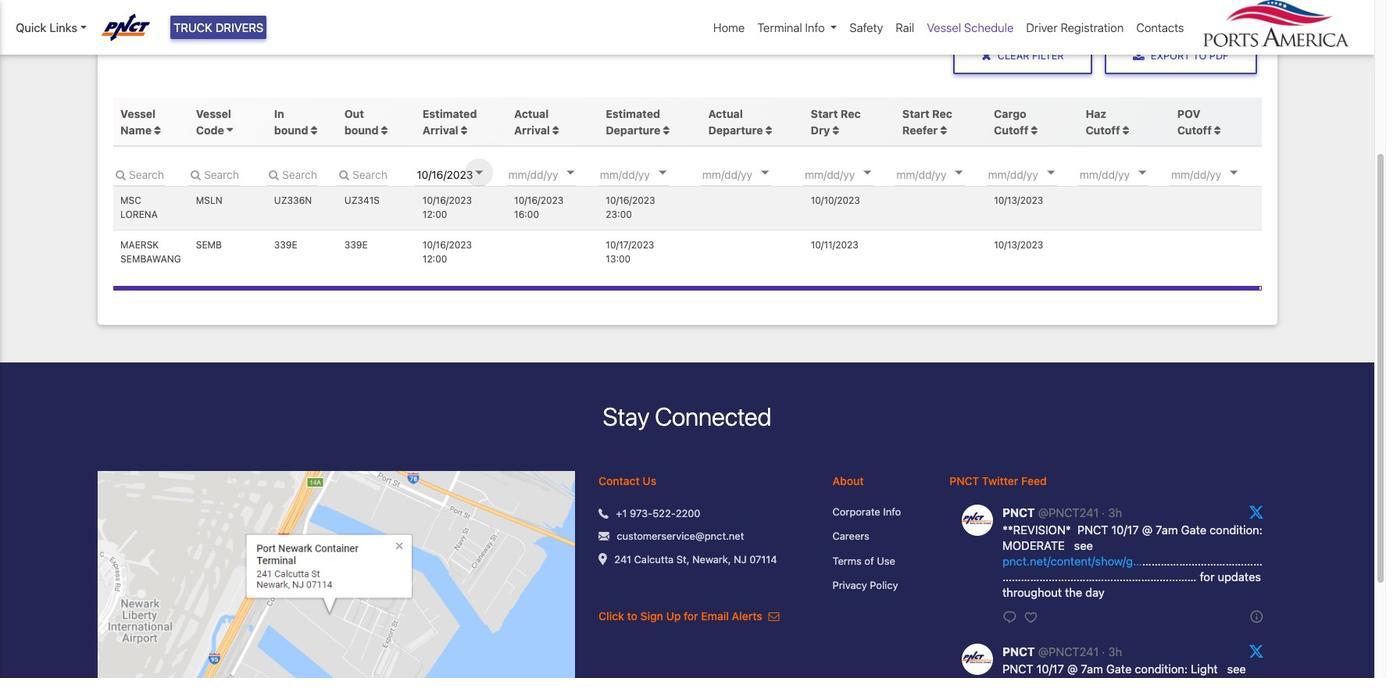 Task type: vqa. For each thing, say whether or not it's contained in the screenshot.


Task type: describe. For each thing, give the bounding box(es) containing it.
10/16/2023 12:00 for uz341s
[[423, 195, 472, 221]]

twitter
[[982, 474, 1019, 487]]

10/13/2023 for 10/11/2023
[[994, 239, 1043, 251]]

1 mm/dd/yy field from the left
[[415, 162, 509, 186]]

10/16/2023 16:00
[[514, 195, 564, 221]]

in
[[274, 107, 284, 120]]

use
[[877, 555, 895, 567]]

cutoff for cargo
[[994, 123, 1029, 137]]

10/13/2023 for 10/10/2023
[[994, 195, 1043, 207]]

maersk
[[120, 239, 159, 251]]

safety
[[850, 20, 883, 34]]

feed
[[1021, 474, 1047, 487]]

9 mm/dd/yy field from the left
[[1170, 162, 1264, 186]]

pnct twitter feed
[[950, 474, 1047, 487]]

16:00
[[514, 209, 539, 221]]

terms of use
[[833, 555, 895, 567]]

home link
[[707, 12, 751, 43]]

truck drivers link
[[170, 16, 267, 39]]

semb
[[196, 239, 222, 251]]

13:00
[[606, 253, 631, 265]]

maersk sembawang
[[120, 239, 181, 265]]

open calendar image for sixth mm/dd/yy field from right
[[761, 171, 769, 175]]

4 mm/dd/yy field from the left
[[701, 162, 795, 186]]

bound for out
[[344, 123, 379, 137]]

contact us
[[599, 474, 657, 487]]

careers
[[833, 530, 870, 542]]

rail
[[896, 20, 915, 34]]

actual for actual departure
[[708, 107, 743, 120]]

corporate info
[[833, 505, 901, 518]]

export to pdf
[[1151, 50, 1229, 62]]

522-
[[653, 507, 676, 519]]

12:00 for 339e
[[423, 253, 447, 265]]

clear filter
[[998, 50, 1064, 62]]

7 mm/dd/yy field from the left
[[987, 162, 1080, 186]]

envelope o image
[[769, 611, 779, 622]]

+1
[[616, 507, 627, 519]]

msc
[[120, 195, 141, 207]]

drivers
[[216, 20, 264, 34]]

+1 973-522-2200 link
[[616, 506, 701, 521]]

cargo cutoff
[[994, 107, 1029, 137]]

estimated arrival
[[423, 107, 477, 137]]

departure for actual
[[708, 123, 763, 137]]

stay connected
[[603, 402, 772, 432]]

2 339e from the left
[[344, 239, 368, 251]]

up
[[666, 609, 681, 623]]

2200
[[676, 507, 701, 519]]

sign
[[640, 609, 663, 623]]

uz336n
[[274, 195, 312, 207]]

links
[[50, 20, 77, 34]]

rail link
[[890, 12, 921, 43]]

10/11/2023
[[811, 239, 859, 251]]

dry
[[811, 123, 830, 137]]

pnct
[[950, 474, 979, 487]]

of
[[865, 555, 874, 567]]

bound for in
[[274, 123, 308, 137]]

reefer
[[903, 123, 938, 137]]

07114
[[750, 553, 777, 565]]

10/17/2023 13:00
[[606, 239, 654, 265]]

registration
[[1061, 20, 1124, 34]]

export to pdf link
[[1105, 37, 1257, 74]]

start for reefer
[[903, 107, 930, 120]]

cargo
[[994, 107, 1027, 120]]

cutoff for haz
[[1086, 123, 1120, 137]]

start for dry
[[811, 107, 838, 120]]

pdf
[[1210, 50, 1229, 62]]

click to sign up for email alerts
[[599, 609, 765, 623]]

10/16/2023 23:00
[[606, 195, 655, 221]]

open calendar image for ninth mm/dd/yy field from the right
[[475, 171, 483, 175]]

10/17/2023
[[606, 239, 654, 251]]

in bound
[[274, 107, 311, 137]]

calcutta
[[634, 553, 674, 565]]

23:00
[[606, 209, 632, 221]]

code
[[196, 123, 224, 137]]

departure for estimated
[[606, 123, 661, 137]]

sembawang
[[120, 253, 181, 265]]

msln
[[196, 195, 222, 207]]

customerservice@pnct.net link
[[617, 529, 744, 544]]

open calendar image for 2nd mm/dd/yy field from right
[[1139, 171, 1146, 175]]

vessel code
[[196, 107, 231, 137]]

clear
[[998, 50, 1030, 62]]

info for corporate info
[[883, 505, 901, 518]]

click
[[599, 609, 624, 623]]



Task type: locate. For each thing, give the bounding box(es) containing it.
privacy policy
[[833, 579, 898, 592]]

terms
[[833, 555, 862, 567]]

mm/dd/yy field
[[415, 162, 509, 186], [507, 162, 601, 186], [598, 162, 692, 186], [701, 162, 795, 186], [803, 162, 897, 186], [895, 162, 989, 186], [987, 162, 1080, 186], [1078, 162, 1172, 186], [1170, 162, 1264, 186]]

actual departure
[[708, 107, 763, 137]]

0 horizontal spatial arrival
[[423, 123, 458, 137]]

1 vertical spatial info
[[883, 505, 901, 518]]

1 estimated from the left
[[423, 107, 477, 120]]

mm/dd/yy field down reefer
[[895, 162, 989, 186]]

st,
[[677, 553, 690, 565]]

home
[[713, 20, 745, 34]]

0 horizontal spatial departure
[[606, 123, 661, 137]]

4 open calendar image from the left
[[955, 171, 963, 175]]

filter
[[1032, 50, 1064, 62]]

open calendar image for 4th mm/dd/yy field from right
[[955, 171, 963, 175]]

2 start from the left
[[903, 107, 930, 120]]

cutoff for pov
[[1177, 123, 1212, 137]]

actual inside actual departure
[[708, 107, 743, 120]]

1 horizontal spatial arrival
[[514, 123, 550, 137]]

2 cutoff from the left
[[1086, 123, 1120, 137]]

actual arrival
[[514, 107, 550, 137]]

5 open calendar image from the left
[[1047, 171, 1055, 175]]

mm/dd/yy field up 10/16/2023 16:00
[[507, 162, 601, 186]]

uz341s
[[344, 195, 380, 207]]

nj
[[734, 553, 747, 565]]

about
[[833, 474, 864, 487]]

3 open calendar image from the left
[[1139, 171, 1146, 175]]

0 vertical spatial info
[[805, 20, 825, 34]]

vessel name
[[120, 107, 156, 137]]

2 12:00 from the top
[[423, 253, 447, 265]]

1 10/13/2023 from the top
[[994, 195, 1043, 207]]

0 horizontal spatial 339e
[[274, 239, 297, 251]]

1 bound from the left
[[274, 123, 308, 137]]

open calendar image for 3rd mm/dd/yy field from left
[[659, 171, 667, 175]]

open calendar image
[[475, 171, 483, 175], [659, 171, 667, 175], [864, 171, 872, 175], [955, 171, 963, 175], [1047, 171, 1055, 175], [1230, 171, 1238, 175]]

12:00 for uz341s
[[423, 209, 447, 221]]

start inside start rec reefer
[[903, 107, 930, 120]]

rec for start rec dry
[[841, 107, 861, 120]]

connected
[[655, 402, 772, 432]]

driver registration
[[1026, 20, 1124, 34]]

10/16/2023
[[423, 195, 472, 207], [514, 195, 564, 207], [606, 195, 655, 207], [423, 239, 472, 251]]

pov
[[1177, 107, 1201, 120]]

vessel up code
[[196, 107, 231, 120]]

email
[[701, 609, 729, 623]]

info up careers link
[[883, 505, 901, 518]]

vessel inside vessel schedule link
[[927, 20, 961, 34]]

mm/dd/yy field down pov cutoff
[[1170, 162, 1264, 186]]

2 actual from the left
[[708, 107, 743, 120]]

6 mm/dd/yy field from the left
[[895, 162, 989, 186]]

driver registration link
[[1020, 12, 1130, 43]]

contact
[[599, 474, 640, 487]]

msc lorena
[[120, 195, 158, 221]]

6 open calendar image from the left
[[1230, 171, 1238, 175]]

1 actual from the left
[[514, 107, 549, 120]]

rec up reefer
[[932, 107, 952, 120]]

1 open calendar image from the left
[[475, 171, 483, 175]]

1 horizontal spatial start
[[903, 107, 930, 120]]

0 horizontal spatial bound
[[274, 123, 308, 137]]

cutoff down cargo
[[994, 123, 1029, 137]]

privacy policy link
[[833, 578, 926, 594]]

vessel right rail
[[927, 20, 961, 34]]

mm/dd/yy field down estimated arrival
[[415, 162, 509, 186]]

2 10/16/2023 12:00 from the top
[[423, 239, 472, 265]]

vessel up name
[[120, 107, 156, 120]]

None field
[[113, 162, 164, 186], [189, 162, 240, 186], [267, 162, 318, 186], [337, 162, 389, 186], [113, 162, 164, 186], [189, 162, 240, 186], [267, 162, 318, 186], [337, 162, 389, 186]]

241 calcutta st, newark, nj 07114 link
[[614, 552, 777, 567]]

customerservice@pnct.net
[[617, 530, 744, 542]]

rec inside 'start rec dry'
[[841, 107, 861, 120]]

bound
[[274, 123, 308, 137], [344, 123, 379, 137]]

terms of use link
[[833, 554, 926, 569]]

to
[[627, 609, 638, 623]]

2 open calendar image from the left
[[761, 171, 769, 175]]

terminal
[[758, 20, 802, 34]]

+1 973-522-2200
[[616, 507, 701, 519]]

for
[[684, 609, 698, 623]]

vessel for name
[[120, 107, 156, 120]]

2 horizontal spatial open calendar image
[[1139, 171, 1146, 175]]

1 10/16/2023 12:00 from the top
[[423, 195, 472, 221]]

mm/dd/yy field up 10/10/2023
[[803, 162, 897, 186]]

out
[[344, 107, 364, 120]]

click to sign up for email alerts link
[[599, 609, 779, 623]]

0 vertical spatial 10/13/2023
[[994, 195, 1043, 207]]

0 horizontal spatial open calendar image
[[567, 171, 575, 175]]

mm/dd/yy field down actual departure at the top right of page
[[701, 162, 795, 186]]

vessel
[[927, 20, 961, 34], [120, 107, 156, 120], [196, 107, 231, 120]]

start
[[811, 107, 838, 120], [903, 107, 930, 120]]

lorena
[[120, 209, 158, 221]]

1 339e from the left
[[274, 239, 297, 251]]

pov cutoff
[[1177, 107, 1212, 137]]

bound inside out bound
[[344, 123, 379, 137]]

download image
[[1133, 50, 1145, 62]]

start rec reefer
[[903, 107, 952, 137]]

1 vertical spatial 10/16/2023 12:00
[[423, 239, 472, 265]]

info for terminal info
[[805, 20, 825, 34]]

estimated for arrival
[[423, 107, 477, 120]]

1 departure from the left
[[606, 123, 661, 137]]

8 mm/dd/yy field from the left
[[1078, 162, 1172, 186]]

out bound
[[344, 107, 381, 137]]

1 open calendar image from the left
[[567, 171, 575, 175]]

1 arrival from the left
[[423, 123, 458, 137]]

haz cutoff
[[1086, 107, 1120, 137]]

actual inside actual arrival
[[514, 107, 549, 120]]

rec left start rec reefer
[[841, 107, 861, 120]]

0 horizontal spatial info
[[805, 20, 825, 34]]

estimated for departure
[[606, 107, 660, 120]]

0 horizontal spatial estimated
[[423, 107, 477, 120]]

rec inside start rec reefer
[[932, 107, 952, 120]]

1 start from the left
[[811, 107, 838, 120]]

vessel schedule
[[927, 20, 1014, 34]]

arrival inside estimated arrival
[[423, 123, 458, 137]]

339e down uz341s
[[344, 239, 368, 251]]

clear filter button
[[954, 37, 1092, 74]]

cutoff down haz
[[1086, 123, 1120, 137]]

10/10/2023
[[811, 195, 860, 207]]

contacts
[[1136, 20, 1184, 34]]

2 mm/dd/yy field from the left
[[507, 162, 601, 186]]

3 open calendar image from the left
[[864, 171, 872, 175]]

bound down out
[[344, 123, 379, 137]]

policy
[[870, 579, 898, 592]]

vessel for schedule
[[927, 20, 961, 34]]

start up dry
[[811, 107, 838, 120]]

privacy
[[833, 579, 867, 592]]

2 bound from the left
[[344, 123, 379, 137]]

quick links
[[16, 20, 77, 34]]

start inside 'start rec dry'
[[811, 107, 838, 120]]

cutoff down "pov"
[[1177, 123, 1212, 137]]

bound inside in bound
[[274, 123, 308, 137]]

arrival for actual arrival
[[514, 123, 550, 137]]

vessel schedule link
[[921, 12, 1020, 43]]

0 horizontal spatial cutoff
[[994, 123, 1029, 137]]

2 estimated from the left
[[606, 107, 660, 120]]

1 horizontal spatial cutoff
[[1086, 123, 1120, 137]]

1 horizontal spatial info
[[883, 505, 901, 518]]

open calendar image for 5th mm/dd/yy field from right
[[864, 171, 872, 175]]

estimated inside "estimated departure"
[[606, 107, 660, 120]]

2 open calendar image from the left
[[659, 171, 667, 175]]

terminal info link
[[751, 12, 843, 43]]

0 horizontal spatial rec
[[841, 107, 861, 120]]

1 12:00 from the top
[[423, 209, 447, 221]]

1 horizontal spatial bound
[[344, 123, 379, 137]]

arrival for estimated arrival
[[423, 123, 458, 137]]

open calendar image for ninth mm/dd/yy field
[[1230, 171, 1238, 175]]

2 departure from the left
[[708, 123, 763, 137]]

safety link
[[843, 12, 890, 43]]

1 horizontal spatial departure
[[708, 123, 763, 137]]

truck
[[174, 20, 212, 34]]

newark,
[[692, 553, 731, 565]]

1 horizontal spatial estimated
[[606, 107, 660, 120]]

3 mm/dd/yy field from the left
[[598, 162, 692, 186]]

estimated
[[423, 107, 477, 120], [606, 107, 660, 120]]

0 horizontal spatial vessel
[[120, 107, 156, 120]]

0 horizontal spatial start
[[811, 107, 838, 120]]

actual
[[514, 107, 549, 120], [708, 107, 743, 120]]

1 horizontal spatial 339e
[[344, 239, 368, 251]]

mm/dd/yy field down haz cutoff
[[1078, 162, 1172, 186]]

241
[[614, 553, 631, 565]]

mm/dd/yy field up 10/16/2023 23:00
[[598, 162, 692, 186]]

open calendar image
[[567, 171, 575, 175], [761, 171, 769, 175], [1139, 171, 1146, 175]]

1 horizontal spatial vessel
[[196, 107, 231, 120]]

1 vertical spatial 12:00
[[423, 253, 447, 265]]

stay
[[603, 402, 650, 432]]

estimated departure
[[606, 107, 661, 137]]

2 10/13/2023 from the top
[[994, 239, 1043, 251]]

to
[[1193, 50, 1207, 62]]

departure
[[606, 123, 661, 137], [708, 123, 763, 137]]

2 horizontal spatial vessel
[[927, 20, 961, 34]]

241 calcutta st, newark, nj 07114
[[614, 553, 777, 565]]

mm/dd/yy field down cargo cutoff
[[987, 162, 1080, 186]]

careers link
[[833, 529, 926, 544]]

0 vertical spatial 10/16/2023 12:00
[[423, 195, 472, 221]]

0 vertical spatial 12:00
[[423, 209, 447, 221]]

5 mm/dd/yy field from the left
[[803, 162, 897, 186]]

corporate
[[833, 505, 881, 518]]

2 arrival from the left
[[514, 123, 550, 137]]

close image
[[982, 50, 992, 62]]

vessel for code
[[196, 107, 231, 120]]

2 rec from the left
[[932, 107, 952, 120]]

alerts
[[732, 609, 763, 623]]

haz
[[1086, 107, 1107, 120]]

info right terminal
[[805, 20, 825, 34]]

2 horizontal spatial cutoff
[[1177, 123, 1212, 137]]

10/16/2023 12:00 for 339e
[[423, 239, 472, 265]]

driver
[[1026, 20, 1058, 34]]

3 cutoff from the left
[[1177, 123, 1212, 137]]

1 cutoff from the left
[[994, 123, 1029, 137]]

open calendar image for 8th mm/dd/yy field from the right
[[567, 171, 575, 175]]

1 horizontal spatial open calendar image
[[761, 171, 769, 175]]

start up reefer
[[903, 107, 930, 120]]

1 horizontal spatial actual
[[708, 107, 743, 120]]

1 rec from the left
[[841, 107, 861, 120]]

rec for start rec reefer
[[932, 107, 952, 120]]

name
[[120, 123, 152, 137]]

terminal info
[[758, 20, 825, 34]]

open calendar image for 7th mm/dd/yy field from left
[[1047, 171, 1055, 175]]

1 horizontal spatial rec
[[932, 107, 952, 120]]

bound down in
[[274, 123, 308, 137]]

1 vertical spatial 10/13/2023
[[994, 239, 1043, 251]]

actual for actual arrival
[[514, 107, 549, 120]]

339e down uz336n
[[274, 239, 297, 251]]

0 horizontal spatial actual
[[514, 107, 549, 120]]

start rec dry
[[811, 107, 861, 137]]

contacts link
[[1130, 12, 1191, 43]]



